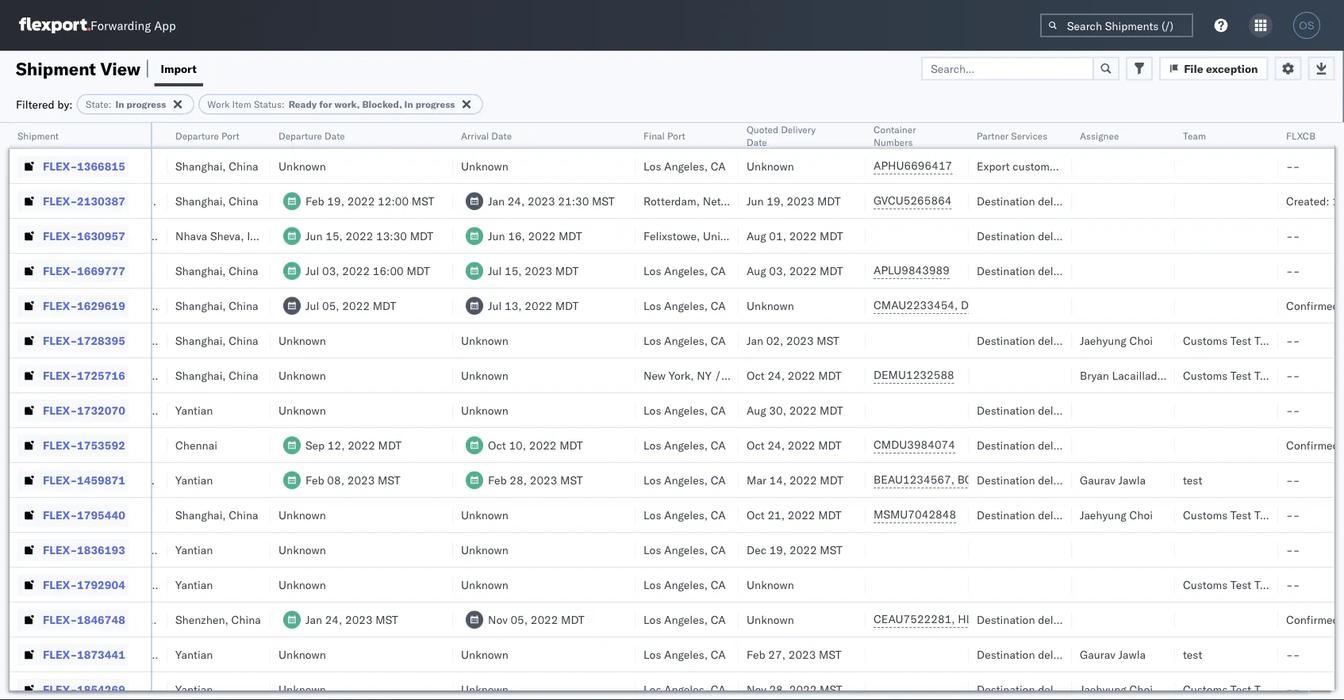Task type: describe. For each thing, give the bounding box(es) containing it.
os button
[[1289, 7, 1326, 44]]

jun for jun 15, 2022 13:30 mdt
[[306, 229, 323, 243]]

customs,
[[1013, 159, 1059, 173]]

aug for aug 03, 2022 mdt
[[747, 264, 767, 278]]

for
[[319, 98, 332, 110]]

5 los angeles, ca from the top
[[644, 404, 726, 418]]

3 resize handle column header from the left
[[148, 123, 167, 701]]

bozo1234565,
[[958, 473, 1039, 487]]

6 shanghai, from the top
[[175, 369, 226, 383]]

flex- for 1795440
[[43, 508, 77, 522]]

1366815
[[77, 159, 125, 173]]

2 progress from the left
[[416, 98, 455, 110]]

jun 15, 2022 13:30 mdt
[[306, 229, 434, 243]]

7 flexport demo shipper co. from the top
[[72, 683, 206, 697]]

flex-1630957 button
[[17, 225, 128, 247]]

msmu7042848
[[874, 508, 957, 522]]

departure port
[[175, 130, 239, 142]]

beau1234567, bozo1234565, tcnu1234565
[[874, 473, 1120, 487]]

4 destination from the top
[[977, 439, 1036, 452]]

19, for dec
[[770, 543, 787, 557]]

flex-1753592 button
[[17, 435, 128, 457]]

partner services
[[977, 130, 1048, 142]]

3 jaehyung choi from the top
[[1080, 683, 1153, 697]]

work item status : ready for work, blocked, in progress
[[207, 98, 455, 110]]

ltd.
[[196, 543, 215, 557]]

4 co. from the top
[[191, 404, 206, 418]]

date for departure date
[[325, 130, 345, 142]]

7 angeles, from the top
[[664, 474, 708, 487]]

bosch ocean test
[[72, 613, 163, 627]]

ready
[[289, 98, 317, 110]]

flex-1459871
[[43, 474, 125, 487]]

jul 03, 2022 16:00 mdt
[[306, 264, 430, 278]]

9 ca from the top
[[711, 543, 726, 557]]

05, for nov
[[511, 613, 528, 627]]

filtered
[[16, 97, 55, 111]]

13 angeles, from the top
[[664, 683, 708, 697]]

shipper down "(sz)"
[[149, 578, 188, 592]]

state
[[86, 98, 109, 110]]

numbers
[[874, 136, 913, 148]]

2 los angeles, ca from the top
[[644, 264, 726, 278]]

jun 19, 2023 mdt
[[747, 194, 841, 208]]

customs
[[1098, 159, 1141, 173]]

flex-1873441 button
[[17, 644, 128, 666]]

08,
[[327, 474, 345, 487]]

entity
[[121, 474, 151, 487]]

felixstowe,
[[644, 229, 700, 243]]

1 horizontal spatial test
[[142, 613, 163, 627]]

feb for feb 28, 2023 mst
[[488, 474, 507, 487]]

1854269
[[77, 683, 125, 697]]

5 destination delivery from the top
[[977, 474, 1078, 487]]

oct 10, 2022 mdt
[[488, 439, 583, 452]]

12,
[[328, 439, 345, 452]]

gvcu5265864
[[874, 194, 952, 208]]

delivery
[[781, 123, 816, 135]]

sep
[[306, 439, 325, 452]]

mst for nov 28, 2022 mst
[[820, 683, 843, 697]]

2023 for jan 02, 2023 mst
[[787, 334, 814, 348]]

aug 30, 2022 mdt
[[747, 404, 843, 418]]

shipment view
[[16, 58, 140, 79]]

jun 16, 2022 mdt
[[488, 229, 582, 243]]

shipment for shipment view
[[16, 58, 96, 79]]

shenzhen,
[[175, 613, 228, 627]]

6 yantian from the top
[[175, 683, 213, 697]]

shipper right 1854269
[[149, 683, 188, 697]]

6 flexport from the top
[[72, 578, 114, 592]]

2 destination delivery from the top
[[977, 334, 1078, 348]]

1 confirmed:  from the top
[[1287, 299, 1345, 313]]

9 delivery from the top
[[1038, 683, 1078, 697]]

flex-1836193 button
[[17, 539, 128, 562]]

3 angeles, from the top
[[664, 299, 708, 313]]

flex-1795440 button
[[17, 504, 128, 527]]

shenzhen, china
[[175, 613, 261, 627]]

flex-1459871 button
[[17, 470, 128, 492]]

flex- for 1836193
[[43, 543, 77, 557]]

6 resize handle column header from the left
[[617, 123, 636, 701]]

1 ca from the top
[[711, 159, 726, 173]]

4 resize handle column header from the left
[[252, 123, 271, 701]]

2 shanghai, china from the top
[[175, 194, 259, 208]]

shipment button
[[10, 126, 135, 142]]

nhava
[[175, 229, 207, 243]]

ltd
[[157, 229, 173, 243]]

demu1232588
[[874, 368, 955, 382]]

1 vertical spatial import
[[1062, 159, 1095, 173]]

quoted
[[747, 123, 779, 135]]

12 angeles, from the top
[[664, 648, 708, 662]]

3 yantian from the top
[[175, 543, 213, 557]]

shipper right the 1629619
[[149, 299, 188, 313]]

final
[[644, 130, 665, 142]]

supply
[[119, 229, 154, 243]]

9 angeles, from the top
[[664, 543, 708, 557]]

aug for aug 01, 2022 mdt
[[747, 229, 767, 243]]

ceau7522281,
[[874, 613, 955, 627]]

flex-1629619
[[43, 299, 125, 313]]

7 los from the top
[[644, 474, 662, 487]]

6 los angeles, ca from the top
[[644, 439, 726, 452]]

11 los angeles, ca from the top
[[644, 613, 726, 627]]

1725716
[[77, 369, 125, 383]]

oct 21, 2022 mdt
[[747, 508, 842, 522]]

13 ca from the top
[[711, 683, 726, 697]]

mst for jan 24, 2023 mst
[[376, 613, 398, 627]]

mst for feb 08, 2023 mst
[[378, 474, 401, 487]]

flex-1854269 button
[[17, 679, 128, 701]]

file exception
[[1184, 62, 1259, 75]]

4 yantian from the top
[[175, 578, 213, 592]]

work,
[[335, 98, 360, 110]]

5 shanghai, from the top
[[175, 334, 226, 348]]

/
[[715, 369, 722, 383]]

2 destination from the top
[[977, 334, 1036, 348]]

1728395
[[77, 334, 125, 348]]

3 flexport demo shipper co. from the top
[[72, 369, 206, 383]]

date inside quoted delivery date
[[747, 136, 767, 148]]

flex- for 1728395
[[43, 334, 77, 348]]

flex- for 1629619
[[43, 299, 77, 313]]

6 flexport demo shipper co. from the top
[[72, 648, 206, 662]]

flex- for 1792904
[[43, 578, 77, 592]]

10 resize handle column header from the left
[[1053, 123, 1072, 701]]

13 los angeles, ca from the top
[[644, 683, 726, 697]]

1 co. from the top
[[191, 299, 206, 313]]

jun for jun 19, 2023 mdt
[[747, 194, 764, 208]]

flex- for 2130387
[[43, 194, 77, 208]]

9 destination from the top
[[977, 683, 1036, 697]]

flex-1846748 button
[[17, 609, 128, 631]]

forwarding
[[90, 18, 151, 33]]

jul for jul 15, 2023 mdt
[[488, 264, 502, 278]]

2 resize handle column header from the left
[[132, 123, 151, 701]]

15, for jun
[[326, 229, 343, 243]]

2023 for feb 27, 2023 mst
[[789, 648, 816, 662]]

export customs, import customs
[[977, 159, 1141, 173]]

feb for feb 19, 2022 12:00 mst
[[306, 194, 324, 208]]

flex-1669777 button
[[17, 260, 128, 282]]

import inside button
[[161, 62, 197, 75]]

Search Shipments (/) text field
[[1041, 13, 1194, 37]]

file
[[1184, 62, 1204, 75]]

4 flexport demo shipper co. from the top
[[72, 404, 206, 418]]

departure for departure date
[[279, 130, 322, 142]]

bosch
[[72, 613, 104, 627]]

team
[[1184, 130, 1207, 142]]

flex- for 1732070
[[43, 404, 77, 418]]

netherlands
[[703, 194, 765, 208]]

2023 for jan 24, 2023 mst
[[345, 613, 373, 627]]

oct left 21,
[[747, 508, 765, 522]]

1 los from the top
[[644, 159, 662, 173]]

1 resize handle column header from the left
[[45, 123, 64, 701]]

dec
[[747, 543, 767, 557]]

date for arrival date
[[492, 130, 512, 142]]

1 destination from the top
[[977, 264, 1036, 278]]

2 jawla from the top
[[1119, 648, 1146, 662]]

6 demo from the top
[[117, 648, 146, 662]]

feb 19, 2022 12:00 mst
[[306, 194, 434, 208]]

3 los angeles, ca from the top
[[644, 299, 726, 313]]

1 test from the top
[[1184, 474, 1203, 487]]

2 test from the top
[[1184, 648, 1203, 662]]

4 demo from the top
[[117, 404, 146, 418]]

oct left 10,
[[488, 439, 506, 452]]

5 co. from the top
[[191, 578, 206, 592]]

1732070
[[77, 404, 125, 418]]

status
[[254, 98, 282, 110]]

2 gaurav jawla from the top
[[1080, 648, 1146, 662]]

5 los from the top
[[644, 404, 662, 418]]

28, for feb
[[510, 474, 527, 487]]

05, for jul
[[322, 299, 340, 313]]

4 ca from the top
[[711, 334, 726, 348]]

8 flexport from the top
[[72, 683, 114, 697]]

1 los angeles, ca from the top
[[644, 159, 726, 173]]

7 ca from the top
[[711, 474, 726, 487]]

rotterdam,
[[644, 194, 700, 208]]

8 los angeles, ca from the top
[[644, 508, 726, 522]]

03, for jul
[[322, 264, 340, 278]]

final port button
[[636, 126, 723, 142]]

1630957
[[77, 229, 125, 243]]

nhava sheva, india
[[175, 229, 272, 243]]

flex-1366815 button
[[17, 155, 128, 177]]

5 shanghai, china from the top
[[175, 334, 259, 348]]

3 flexport from the top
[[72, 369, 114, 383]]

flex-1725716
[[43, 369, 125, 383]]

import button
[[154, 51, 203, 87]]

12 resize handle column header from the left
[[1260, 123, 1279, 701]]

cmau2233454, demu1232567
[[874, 298, 1042, 312]]

2 confirmed:  from the top
[[1287, 439, 1345, 452]]

export
[[977, 159, 1010, 173]]

aug 03, 2022 mdt
[[747, 264, 843, 278]]

arrival date
[[461, 130, 512, 142]]

2023 for feb 08, 2023 mst
[[347, 474, 375, 487]]

11 los from the top
[[644, 613, 662, 627]]

03, for aug
[[769, 264, 787, 278]]

9 destination delivery from the top
[[977, 683, 1078, 697]]

1 yantian from the top
[[175, 404, 213, 418]]

flex-1795440
[[43, 508, 125, 522]]

1 shanghai, from the top
[[175, 159, 226, 173]]

15, for jul
[[505, 264, 522, 278]]

5 ca from the top
[[711, 404, 726, 418]]

7 demo from the top
[[117, 683, 146, 697]]



Task type: vqa. For each thing, say whether or not it's contained in the screenshot.
Demu1232567
yes



Task type: locate. For each thing, give the bounding box(es) containing it.
mst for jan 02, 2023 mst
[[817, 334, 840, 348]]

1 in from the left
[[115, 98, 124, 110]]

5 yantian from the top
[[175, 648, 213, 662]]

2022
[[347, 194, 375, 208], [346, 229, 373, 243], [528, 229, 556, 243], [790, 229, 817, 243], [342, 264, 370, 278], [790, 264, 817, 278], [342, 299, 370, 313], [525, 299, 553, 313], [788, 369, 816, 383], [790, 404, 817, 418], [348, 439, 375, 452], [529, 439, 557, 452], [788, 439, 816, 452], [790, 474, 817, 487], [788, 508, 816, 522], [790, 543, 817, 557], [531, 613, 558, 627], [790, 683, 817, 697]]

shipment for shipment
[[17, 130, 59, 142]]

2023 for jan 24, 2023 21:30 mst
[[528, 194, 555, 208]]

flex- down flex-1792904 "button" on the left bottom
[[43, 613, 77, 627]]

flex- down shipment button
[[43, 159, 77, 173]]

1 oct 24, 2022 mdt from the top
[[747, 369, 842, 383]]

0 horizontal spatial jun
[[306, 229, 323, 243]]

bryan lacaillade, jaehyung choi
[[1080, 369, 1243, 383]]

1 horizontal spatial date
[[492, 130, 512, 142]]

departure down the work
[[175, 130, 219, 142]]

01,
[[769, 229, 787, 243]]

3 co. from the top
[[191, 369, 206, 383]]

10
[[1333, 194, 1345, 208]]

flex-1728395
[[43, 334, 125, 348]]

mst for feb 27, 2023 mst
[[819, 648, 842, 662]]

jaehyung down tcnu1234565
[[1080, 508, 1127, 522]]

0 vertical spatial new
[[644, 369, 666, 383]]

flex-1728395 button
[[17, 330, 128, 352]]

3 demo from the top
[[117, 369, 146, 383]]

jul for jul 13, 2022 mdt
[[488, 299, 502, 313]]

flexport demo shipper co. up 1753592
[[72, 404, 206, 418]]

felixstowe, united kingdom
[[644, 229, 784, 243]]

flex- for 1669777
[[43, 264, 77, 278]]

bryan
[[1080, 369, 1110, 383]]

2
[[154, 474, 161, 487]]

13 los from the top
[[644, 683, 662, 697]]

2 confirmed: from the top
[[1287, 439, 1343, 452]]

flexport demo shipper co. down ocean
[[72, 648, 206, 662]]

feb 08, 2023 mst
[[306, 474, 401, 487]]

1 vertical spatial aug
[[747, 264, 767, 278]]

1 vertical spatial gaurav
[[1080, 648, 1116, 662]]

nov 05, 2022 mdt
[[488, 613, 585, 627]]

1 gaurav jawla from the top
[[1080, 474, 1146, 487]]

mst
[[412, 194, 434, 208], [592, 194, 615, 208], [817, 334, 840, 348], [378, 474, 401, 487], [560, 474, 583, 487], [820, 543, 843, 557], [376, 613, 398, 627], [819, 648, 842, 662], [820, 683, 843, 697]]

jan for jan 24, 2023 mst
[[306, 613, 322, 627]]

flex- down 'flex-1629619' button
[[43, 334, 77, 348]]

30,
[[769, 404, 787, 418]]

flexport down 1728395
[[72, 369, 114, 383]]

flex-1873441
[[43, 648, 125, 662]]

: left ready
[[282, 98, 285, 110]]

container numbers button
[[866, 120, 953, 148]]

2023 for feb 28, 2023 mst
[[530, 474, 558, 487]]

flex- inside "button"
[[43, 578, 77, 592]]

oct 24, 2022 mdt up aug 30, 2022 mdt
[[747, 369, 842, 383]]

1 horizontal spatial new
[[644, 369, 666, 383]]

in right state
[[115, 98, 124, 110]]

shipment inside shipment button
[[17, 130, 59, 142]]

5 delivery from the top
[[1038, 474, 1078, 487]]

jul up jul 05, 2022 mdt on the left top of page
[[306, 264, 319, 278]]

feb for feb 08, 2023 mst
[[306, 474, 324, 487]]

mst for feb 28, 2023 mst
[[560, 474, 583, 487]]

6 angeles, from the top
[[664, 439, 708, 452]]

12 los angeles, ca from the top
[[644, 648, 726, 662]]

shipper right 1728395
[[149, 334, 188, 348]]

0 horizontal spatial test
[[97, 474, 118, 487]]

2 shanghai, from the top
[[175, 194, 226, 208]]

jul left 13,
[[488, 299, 502, 313]]

2 demo from the top
[[117, 334, 146, 348]]

departure down ready
[[279, 130, 322, 142]]

0 horizontal spatial in
[[115, 98, 124, 110]]

shipper up "chennai"
[[149, 404, 188, 418]]

1 vertical spatial gaurav jawla
[[1080, 648, 1146, 662]]

21:30
[[558, 194, 589, 208]]

oct 24, 2022 mdt down aug 30, 2022 mdt
[[747, 439, 842, 452]]

0 horizontal spatial 03,
[[322, 264, 340, 278]]

flexport down '1873441'
[[72, 683, 114, 697]]

0 vertical spatial confirmed: 
[[1287, 299, 1345, 313]]

import down assignee
[[1062, 159, 1095, 173]]

jaehyung choi up the bryan
[[1080, 334, 1153, 348]]

flexport up 1753592
[[72, 404, 114, 418]]

flexport demo shipper co. down the academy
[[72, 578, 206, 592]]

0 vertical spatial jaehyung choi
[[1080, 334, 1153, 348]]

arrival date button
[[453, 126, 620, 142]]

0 vertical spatial gaurav jawla
[[1080, 474, 1146, 487]]

aug left the 01, at the top right of page
[[747, 229, 767, 243]]

1753592
[[77, 439, 125, 452]]

6 los from the top
[[644, 439, 662, 452]]

mdt
[[818, 194, 841, 208], [410, 229, 434, 243], [559, 229, 582, 243], [820, 229, 843, 243], [407, 264, 430, 278], [555, 264, 579, 278], [820, 264, 843, 278], [373, 299, 396, 313], [555, 299, 579, 313], [819, 369, 842, 383], [820, 404, 843, 418], [378, 439, 402, 452], [560, 439, 583, 452], [819, 439, 842, 452], [820, 474, 844, 487], [819, 508, 842, 522], [561, 613, 585, 627]]

date right arrival
[[492, 130, 512, 142]]

feb down oct 10, 2022 mdt
[[488, 474, 507, 487]]

aplu9843989
[[874, 264, 950, 277]]

date inside button
[[492, 130, 512, 142]]

14,
[[770, 474, 787, 487]]

rotterdam, netherlands
[[644, 194, 765, 208]]

15,
[[326, 229, 343, 243], [505, 264, 522, 278]]

7 destination delivery from the top
[[977, 613, 1078, 627]]

flxcb
[[1287, 130, 1316, 142]]

0 vertical spatial oct 24, 2022 mdt
[[747, 369, 842, 383]]

flex-1366815
[[43, 159, 125, 173]]

10 ca from the top
[[711, 578, 726, 592]]

ny
[[697, 369, 712, 383]]

7 resize handle column header from the left
[[720, 123, 739, 701]]

flexport demo shipper co. up 1732070
[[72, 369, 206, 383]]

flexport demo shipper co. down '1873441'
[[72, 683, 206, 697]]

0 horizontal spatial import
[[161, 62, 197, 75]]

1 vertical spatial jaehyung choi
[[1080, 508, 1153, 522]]

16 flex- from the top
[[43, 683, 77, 697]]

flex- down flex-1836193 button
[[43, 578, 77, 592]]

15 flex- from the top
[[43, 648, 77, 662]]

demo
[[117, 299, 146, 313], [117, 334, 146, 348], [117, 369, 146, 383], [117, 404, 146, 418], [117, 578, 146, 592], [117, 648, 146, 662], [117, 683, 146, 697]]

7 flexport from the top
[[72, 648, 114, 662]]

progress up name on the left
[[127, 98, 166, 110]]

demo up 1725716
[[117, 334, 146, 348]]

2 vertical spatial confirmed:
[[1287, 613, 1343, 627]]

forwarding app
[[90, 18, 176, 33]]

1 vertical spatial 05,
[[511, 613, 528, 627]]

flex- down flex-1846748 button
[[43, 648, 77, 662]]

flex- for 1753592
[[43, 439, 77, 452]]

nov for nov 28, 2022 mst
[[747, 683, 767, 697]]

port for final port
[[668, 130, 686, 142]]

import down app at the top
[[161, 62, 197, 75]]

6 flex- from the top
[[43, 334, 77, 348]]

3 destination delivery from the top
[[977, 404, 1078, 418]]

24,
[[508, 194, 525, 208], [768, 369, 785, 383], [768, 439, 785, 452], [325, 613, 342, 627]]

1 jawla from the top
[[1119, 474, 1146, 487]]

0 horizontal spatial 15,
[[326, 229, 343, 243]]

1 horizontal spatial 15,
[[505, 264, 522, 278]]

8 los from the top
[[644, 508, 662, 522]]

flex-2130387 button
[[17, 190, 128, 212]]

1 horizontal spatial 03,
[[769, 264, 787, 278]]

aug down kingdom
[[747, 264, 767, 278]]

jawla
[[1119, 474, 1146, 487], [1119, 648, 1146, 662]]

28, down 27,
[[770, 683, 787, 697]]

Search... text field
[[922, 57, 1095, 81]]

1 vertical spatial jan
[[747, 334, 764, 348]]

8 resize handle column header from the left
[[847, 123, 866, 701]]

jul for jul 03, 2022 16:00 mdt
[[306, 264, 319, 278]]

aphu6696417
[[874, 159, 953, 173]]

flex- for 1366815
[[43, 159, 77, 173]]

15, up 13,
[[505, 264, 522, 278]]

flex- for 1459871
[[43, 474, 77, 487]]

jaehyung down hlxu8034992
[[1080, 683, 1127, 697]]

test
[[1184, 474, 1203, 487], [1184, 648, 1203, 662]]

destination delivery
[[977, 264, 1078, 278], [977, 334, 1078, 348], [977, 404, 1078, 418], [977, 439, 1078, 452], [977, 474, 1078, 487], [977, 508, 1078, 522], [977, 613, 1078, 627], [977, 648, 1078, 662], [977, 683, 1078, 697]]

5 flexport from the top
[[72, 543, 114, 557]]

flexport up 1725716
[[72, 334, 114, 348]]

1 vertical spatial shipment
[[17, 130, 59, 142]]

11 angeles, from the top
[[664, 613, 708, 627]]

13,
[[505, 299, 522, 313]]

shipper inside button
[[72, 130, 106, 142]]

sheva,
[[210, 229, 244, 243]]

aug for aug 30, 2022 mdt
[[747, 404, 767, 418]]

date
[[325, 130, 345, 142], [492, 130, 512, 142], [747, 136, 767, 148]]

19, for jun
[[767, 194, 784, 208]]

hlxu6269489,
[[958, 613, 1040, 627]]

los angeles, ca
[[644, 159, 726, 173], [644, 264, 726, 278], [644, 299, 726, 313], [644, 334, 726, 348], [644, 404, 726, 418], [644, 439, 726, 452], [644, 474, 726, 487], [644, 508, 726, 522], [644, 543, 726, 557], [644, 578, 726, 592], [644, 613, 726, 627], [644, 648, 726, 662], [644, 683, 726, 697]]

1 vertical spatial oct 24, 2022 mdt
[[747, 439, 842, 452]]

1 angeles, from the top
[[664, 159, 708, 173]]

jun up kingdom
[[747, 194, 764, 208]]

flex- for 1725716
[[43, 369, 77, 383]]

shipment up 'by:'
[[16, 58, 96, 79]]

1 horizontal spatial port
[[668, 130, 686, 142]]

0 vertical spatial jawla
[[1119, 474, 1146, 487]]

jan 24, 2023 mst
[[306, 613, 398, 627]]

1 vertical spatial nov
[[747, 683, 767, 697]]

3 aug from the top
[[747, 404, 767, 418]]

aug
[[747, 229, 767, 243], [747, 264, 767, 278], [747, 404, 767, 418]]

1 horizontal spatial :
[[282, 98, 285, 110]]

jun right india
[[306, 229, 323, 243]]

2023 for jul 15, 2023 mdt
[[525, 264, 553, 278]]

shipper name
[[72, 130, 133, 142]]

feb for feb 27, 2023 mst
[[747, 648, 766, 662]]

0 horizontal spatial port
[[221, 130, 239, 142]]

demo down ocean
[[117, 648, 146, 662]]

0 horizontal spatial progress
[[127, 98, 166, 110]]

28, down 10,
[[510, 474, 527, 487]]

0 vertical spatial confirmed:
[[1287, 299, 1343, 313]]

6 destination from the top
[[977, 508, 1036, 522]]

jaehyung up the bryan
[[1080, 334, 1127, 348]]

4 los angeles, ca from the top
[[644, 334, 726, 348]]

shanghai, china
[[175, 159, 259, 173], [175, 194, 259, 208], [175, 264, 259, 278], [175, 299, 259, 313], [175, 334, 259, 348], [175, 369, 259, 383], [175, 508, 259, 522]]

in right blocked,
[[405, 98, 413, 110]]

flex- for 1846748
[[43, 613, 77, 627]]

resize handle column header
[[45, 123, 64, 701], [132, 123, 151, 701], [148, 123, 167, 701], [252, 123, 271, 701], [434, 123, 453, 701], [617, 123, 636, 701], [720, 123, 739, 701], [847, 123, 866, 701], [950, 123, 969, 701], [1053, 123, 1072, 701], [1157, 123, 1176, 701], [1260, 123, 1279, 701]]

2 co. from the top
[[191, 334, 206, 348]]

7 destination from the top
[[977, 613, 1036, 627]]

jun left 16,
[[488, 229, 505, 243]]

1 vertical spatial confirmed:
[[1287, 439, 1343, 452]]

0 horizontal spatial date
[[325, 130, 345, 142]]

1 horizontal spatial departure
[[279, 130, 322, 142]]

port down item
[[221, 130, 239, 142]]

dec 19, 2022 mst
[[747, 543, 843, 557]]

1 horizontal spatial import
[[1062, 159, 1095, 173]]

2 horizontal spatial jun
[[747, 194, 764, 208]]

jan for jan 24, 2023 21:30 mst
[[488, 194, 505, 208]]

2 oct 24, 2022 mdt from the top
[[747, 439, 842, 452]]

0 vertical spatial jan
[[488, 194, 505, 208]]

flexport
[[72, 299, 114, 313], [72, 334, 114, 348], [72, 369, 114, 383], [72, 404, 114, 418], [72, 543, 114, 557], [72, 578, 114, 592], [72, 648, 114, 662], [72, 683, 114, 697]]

flexport down bosch
[[72, 648, 114, 662]]

03, up jul 05, 2022 mdt on the left top of page
[[322, 264, 340, 278]]

flex- for 1630957
[[43, 229, 77, 243]]

date down work item status : ready for work, blocked, in progress
[[325, 130, 345, 142]]

2 gaurav from the top
[[1080, 648, 1116, 662]]

2 flex- from the top
[[43, 194, 77, 208]]

new for new york, ny / newark, nj
[[644, 369, 666, 383]]

flex-1792904
[[43, 578, 125, 592]]

jul 05, 2022 mdt
[[306, 299, 396, 313]]

flex-1629619 button
[[17, 295, 128, 317]]

demo up 1728395
[[117, 299, 146, 313]]

sep 12, 2022 mdt
[[306, 439, 402, 452]]

shipment down the filtered
[[17, 130, 59, 142]]

1 delivery from the top
[[1038, 264, 1078, 278]]

0 horizontal spatial :
[[109, 98, 111, 110]]

shipper right 1725716
[[149, 369, 188, 383]]

9 los from the top
[[644, 543, 662, 557]]

2 horizontal spatial jan
[[747, 334, 764, 348]]

2023 for jun 19, 2023 mdt
[[787, 194, 815, 208]]

12 los from the top
[[644, 648, 662, 662]]

jaehyung choi down hlxu8034992
[[1080, 683, 1153, 697]]

1 flexport demo shipper co. from the top
[[72, 299, 206, 313]]

2 in from the left
[[405, 98, 413, 110]]

1 aug from the top
[[747, 229, 767, 243]]

departure for departure port
[[175, 130, 219, 142]]

1 horizontal spatial in
[[405, 98, 413, 110]]

2 horizontal spatial date
[[747, 136, 767, 148]]

5 destination from the top
[[977, 474, 1036, 487]]

os
[[1300, 19, 1315, 31]]

03, down the 01, at the top right of page
[[769, 264, 787, 278]]

flex- for 1854269
[[43, 683, 77, 697]]

4 shanghai, from the top
[[175, 299, 226, 313]]

demo up 1732070
[[117, 369, 146, 383]]

jul 13, 2022 mdt
[[488, 299, 579, 313]]

flexport down 1795440
[[72, 543, 114, 557]]

demo up 1753592
[[117, 404, 146, 418]]

cmdu3984074
[[874, 438, 956, 452]]

4 shanghai, china from the top
[[175, 299, 259, 313]]

jaehyung right lacaillade,
[[1170, 369, 1217, 383]]

flex-1792904 button
[[17, 574, 128, 597]]

5 demo from the top
[[117, 578, 146, 592]]

8 ca from the top
[[711, 508, 726, 522]]

hlxu8034992
[[1042, 613, 1120, 627]]

16,
[[508, 229, 525, 243]]

demo down the academy
[[117, 578, 146, 592]]

0 vertical spatial test
[[97, 474, 118, 487]]

4 angeles, from the top
[[664, 334, 708, 348]]

0 horizontal spatial new
[[72, 474, 95, 487]]

forwarding app link
[[19, 17, 176, 33]]

0 vertical spatial shipment
[[16, 58, 96, 79]]

jaehyung
[[1080, 334, 1127, 348], [1170, 369, 1217, 383], [1080, 508, 1127, 522], [1080, 683, 1127, 697]]

oct up mar
[[747, 439, 765, 452]]

new left the 'york,'
[[644, 369, 666, 383]]

28, for nov
[[770, 683, 787, 697]]

3 confirmed: from the top
[[1287, 613, 1343, 627]]

1 horizontal spatial jan
[[488, 194, 505, 208]]

6 ca from the top
[[711, 439, 726, 452]]

test right ocean
[[142, 613, 163, 627]]

feb up jun 15, 2022 13:30 mdt
[[306, 194, 324, 208]]

2 jaehyung choi from the top
[[1080, 508, 1153, 522]]

6 delivery from the top
[[1038, 508, 1078, 522]]

india
[[247, 229, 272, 243]]

2 aug from the top
[[747, 264, 767, 278]]

flex- down flex-1873441 button
[[43, 683, 77, 697]]

flex- down the flex-2130387 button
[[43, 229, 77, 243]]

jan for jan 02, 2023 mst
[[747, 334, 764, 348]]

oct
[[747, 369, 765, 383], [488, 439, 506, 452], [747, 439, 765, 452], [747, 508, 765, 522]]

flexport demo shipper co. up 1725716
[[72, 334, 206, 348]]

flex- down flex-1732070 button
[[43, 439, 77, 452]]

name
[[108, 130, 133, 142]]

cmau2233454,
[[874, 298, 958, 312]]

1 vertical spatial confirmed: 
[[1287, 439, 1345, 452]]

feb left 27,
[[747, 648, 766, 662]]

aug 01, 2022 mdt
[[747, 229, 843, 243]]

19, right dec
[[770, 543, 787, 557]]

flex- down the flex-1669777 button
[[43, 299, 77, 313]]

1459871
[[77, 474, 125, 487]]

1 vertical spatial jawla
[[1119, 648, 1146, 662]]

15, up "jul 03, 2022 16:00 mdt"
[[326, 229, 343, 243]]

10,
[[509, 439, 526, 452]]

flex- down flex-1630957 button
[[43, 264, 77, 278]]

flex- down flex-1459871 button
[[43, 508, 77, 522]]

port right the "final"
[[668, 130, 686, 142]]

flex- down flex-1725716 button
[[43, 404, 77, 418]]

5 resize handle column header from the left
[[434, 123, 453, 701]]

28,
[[510, 474, 527, 487], [770, 683, 787, 697]]

flexport. image
[[19, 17, 90, 33]]

new for new test entity 2
[[72, 474, 95, 487]]

1 03, from the left
[[322, 264, 340, 278]]

flex- down flex-1728395 button
[[43, 369, 77, 383]]

0 horizontal spatial nov
[[488, 613, 508, 627]]

flexport demo shipper co. up 1728395
[[72, 299, 206, 313]]

flex- inside 'button'
[[43, 508, 77, 522]]

mar
[[747, 474, 767, 487]]

progress right blocked,
[[416, 98, 455, 110]]

0 vertical spatial 15,
[[326, 229, 343, 243]]

aug left the 30,
[[747, 404, 767, 418]]

0 vertical spatial aug
[[747, 229, 767, 243]]

19, up jun 15, 2022 13:30 mdt
[[327, 194, 345, 208]]

0 horizontal spatial 05,
[[322, 299, 340, 313]]

2 03, from the left
[[769, 264, 787, 278]]

0 vertical spatial import
[[161, 62, 197, 75]]

10 flex- from the top
[[43, 474, 77, 487]]

2 vertical spatial confirmed: 
[[1287, 613, 1345, 627]]

1 confirmed: from the top
[[1287, 299, 1343, 313]]

nov
[[488, 613, 508, 627], [747, 683, 767, 697]]

port for departure port
[[221, 130, 239, 142]]

flex- for 1873441
[[43, 648, 77, 662]]

feb left 08,
[[306, 474, 324, 487]]

oct left nj
[[747, 369, 765, 383]]

0 horizontal spatial 28,
[[510, 474, 527, 487]]

flex- down flex-1366815 button
[[43, 194, 77, 208]]

0 vertical spatial gaurav
[[1080, 474, 1116, 487]]

view
[[100, 58, 140, 79]]

10 los from the top
[[644, 578, 662, 592]]

jun for jun 16, 2022 mdt
[[488, 229, 505, 243]]

1 horizontal spatial 28,
[[770, 683, 787, 697]]

6 destination delivery from the top
[[977, 508, 1078, 522]]

lacaillade,
[[1113, 369, 1167, 383]]

2 ca from the top
[[711, 264, 726, 278]]

beau1234567,
[[874, 473, 955, 487]]

1 vertical spatial test
[[1184, 648, 1203, 662]]

0 vertical spatial nov
[[488, 613, 508, 627]]

0 horizontal spatial jan
[[306, 613, 322, 627]]

1 horizontal spatial jun
[[488, 229, 505, 243]]

demo down '1873441'
[[117, 683, 146, 697]]

1 gaurav from the top
[[1080, 474, 1116, 487]]

1 vertical spatial 15,
[[505, 264, 522, 278]]

10 los angeles, ca from the top
[[644, 578, 726, 592]]

shipper up flex-1366815
[[72, 130, 106, 142]]

departure date button
[[271, 126, 437, 142]]

mst for dec 19, 2022 mst
[[820, 543, 843, 557]]

blocked,
[[362, 98, 402, 110]]

flex- down flex-1753592 button
[[43, 474, 77, 487]]

1 horizontal spatial progress
[[416, 98, 455, 110]]

1 demo from the top
[[117, 299, 146, 313]]

angeles,
[[664, 159, 708, 173], [664, 264, 708, 278], [664, 299, 708, 313], [664, 334, 708, 348], [664, 404, 708, 418], [664, 439, 708, 452], [664, 474, 708, 487], [664, 508, 708, 522], [664, 543, 708, 557], [664, 578, 708, 592], [664, 613, 708, 627], [664, 648, 708, 662], [664, 683, 708, 697]]

nov for nov 05, 2022 mdt
[[488, 613, 508, 627]]

2 yantian from the top
[[175, 474, 213, 487]]

4 los from the top
[[644, 334, 662, 348]]

1 vertical spatial 28,
[[770, 683, 787, 697]]

date down quoted at the right top
[[747, 136, 767, 148]]

1 vertical spatial test
[[142, 613, 163, 627]]

2 vertical spatial jaehyung choi
[[1080, 683, 1153, 697]]

assignee
[[1080, 130, 1120, 142]]

services
[[1012, 130, 1048, 142]]

partner
[[977, 130, 1009, 142]]

1 vertical spatial new
[[72, 474, 95, 487]]

3 delivery from the top
[[1038, 404, 1078, 418]]

19, up the 01, at the top right of page
[[767, 194, 784, 208]]

flexport up bosch
[[72, 578, 114, 592]]

1 jaehyung choi from the top
[[1080, 334, 1153, 348]]

2 flexport demo shipper co. from the top
[[72, 334, 206, 348]]

5 flex- from the top
[[43, 299, 77, 313]]

0 vertical spatial test
[[1184, 474, 1203, 487]]

19, for feb
[[327, 194, 345, 208]]

2 delivery from the top
[[1038, 334, 1078, 348]]

2 vertical spatial jan
[[306, 613, 322, 627]]

: up shipper name button
[[109, 98, 111, 110]]

shipper down shenzhen,
[[149, 648, 188, 662]]

oct 24, 2022 mdt
[[747, 369, 842, 383], [747, 439, 842, 452]]

created:
[[1287, 194, 1330, 208]]

mar 14, 2022 mdt
[[747, 474, 844, 487]]

0 vertical spatial 05,
[[322, 299, 340, 313]]

departure date
[[279, 130, 345, 142]]

11 resize handle column header from the left
[[1157, 123, 1176, 701]]

test left the entity
[[97, 474, 118, 487]]

0 vertical spatial 28,
[[510, 474, 527, 487]]

jul down "jul 03, 2022 16:00 mdt"
[[306, 299, 319, 313]]

1 horizontal spatial 05,
[[511, 613, 528, 627]]

state : in progress
[[86, 98, 166, 110]]

0 horizontal spatial departure
[[175, 130, 219, 142]]

8 destination from the top
[[977, 648, 1036, 662]]

jul for jul 05, 2022 mdt
[[306, 299, 319, 313]]

2 vertical spatial aug
[[747, 404, 767, 418]]

feb 28, 2023 mst
[[488, 474, 583, 487]]

new down flex-1753592
[[72, 474, 95, 487]]

5 flexport demo shipper co. from the top
[[72, 578, 206, 592]]

1 horizontal spatial nov
[[747, 683, 767, 697]]

jaehyung choi down tcnu1234565
[[1080, 508, 1153, 522]]

1 : from the left
[[109, 98, 111, 110]]



